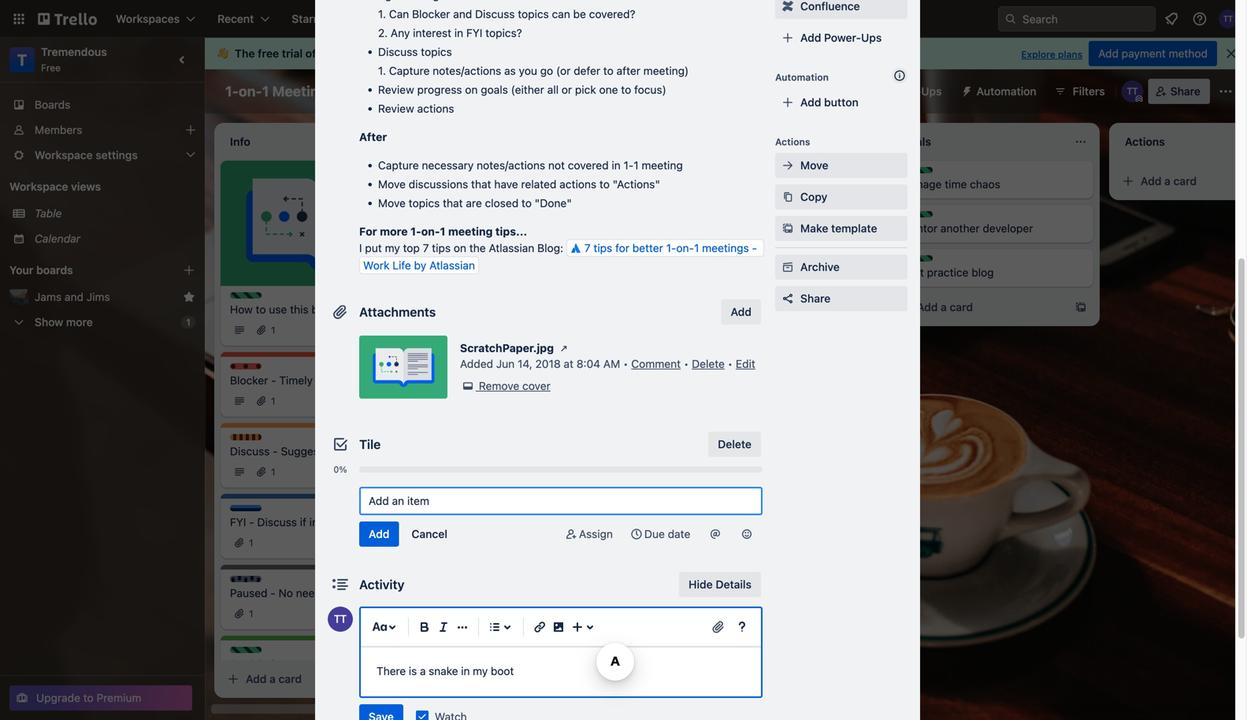 Task type: describe. For each thing, give the bounding box(es) containing it.
can inside can you please give feedback on the report?
[[678, 222, 698, 235]]

views
[[71, 180, 101, 193]]

and inside 1. can blocker and discuss topics can be covered? 2. any interest in fyi topics? discuss topics 1.  capture notes/actions as you go (or defer to after meeting) review progress on goals (either all or pick one to focus) review actions
[[453, 7, 472, 20]]

details
[[716, 578, 752, 591]]

atlassian inside 7 tips for better 1-on-1 meetings - work life by atlassian
[[430, 259, 475, 272]]

ended
[[391, 47, 424, 60]]

Main content area, start typing to enter text. text field
[[377, 662, 746, 681]]

not
[[549, 159, 565, 172]]

(#0)
[[379, 587, 401, 600]]

more for for
[[380, 225, 408, 238]]

starred icon image
[[183, 291, 195, 303]]

discuss up topics?
[[475, 7, 515, 20]]

blocker left timely on the bottom left of page
[[230, 374, 268, 387]]

the for next
[[581, 238, 597, 251]]

0 vertical spatial that
[[471, 178, 492, 191]]

open help dialog image
[[733, 618, 752, 637]]

8:04
[[577, 357, 601, 370]]

blocker down use
[[246, 364, 280, 375]]

your boards with 2 items element
[[9, 261, 159, 280]]

1 inside 7 tips for better 1-on-1 meetings - work life by atlassian
[[695, 242, 700, 255]]

blocker blocker - timely discussion (#4)
[[230, 364, 395, 387]]

7 tips for better 1-on-1 meetings - work life by atlassian button
[[359, 239, 764, 274]]

editor toolbar toolbar
[[367, 615, 755, 640]]

topic
[[339, 445, 364, 458]]

paused left the need
[[246, 577, 279, 588]]

paused left no
[[230, 587, 268, 600]]

boards
[[35, 98, 70, 111]]

how to use this board link
[[230, 302, 407, 318]]

board
[[312, 303, 341, 316]]

sm image inside assign link
[[564, 527, 579, 542]]

on- inside 7 tips for better 1-on-1 meetings - work life by atlassian
[[677, 242, 695, 255]]

meeting)
[[644, 64, 689, 77]]

scratchpaper.jpg
[[460, 342, 554, 355]]

to down the stuck
[[522, 197, 532, 210]]

- inside 7 tips for better 1-on-1 meetings - work life by atlassian
[[752, 242, 758, 255]]

remove cover
[[479, 380, 551, 393]]

added jun 14, 2018 at 8:04 am
[[460, 357, 621, 370]]

link image
[[531, 618, 549, 637]]

button
[[825, 96, 859, 109]]

calendar power-up link
[[615, 79, 750, 104]]

1 down color: black, title: "paused" element
[[249, 609, 253, 620]]

to right one
[[621, 83, 632, 96]]

1 down discuss discuss - suggested topic (#3)
[[271, 467, 276, 478]]

cover
[[523, 380, 551, 393]]

atlassian inside for more 1-on-1 meeting tips... i put my top 7 tips on the atlassian blog:
[[489, 242, 535, 255]]

defer
[[574, 64, 601, 77]]

by
[[414, 259, 427, 272]]

assign
[[579, 528, 613, 541]]

the inside for more 1-on-1 meeting tips... i put my top 7 tips on the atlassian blog:
[[470, 242, 486, 255]]

share for the bottommost share button
[[801, 292, 831, 305]]

how
[[576, 178, 597, 191]]

color: blue, title: "fyi" element
[[230, 505, 262, 517]]

wave image
[[218, 47, 229, 61]]

goal manage time chaos
[[902, 168, 1001, 191]]

to inside upgrade to premium link
[[83, 692, 94, 705]]

assign link
[[557, 522, 620, 547]]

on inside for more 1-on-1 meeting tips... i put my top 7 tips on the atlassian blog:
[[454, 242, 467, 255]]

due date
[[645, 528, 691, 541]]

you inside can you please give feedback on the report?
[[701, 222, 719, 235]]

top
[[403, 242, 420, 255]]

forward?
[[485, 194, 529, 207]]

2 1. from the top
[[378, 64, 386, 77]]

color: orange, title: "discuss" element for discuss - suggested topic (#3)
[[230, 434, 282, 446]]

0 vertical spatial delete link
[[692, 357, 725, 370]]

members link
[[0, 117, 205, 143]]

my inside main content area, start typing to enter text. text box
[[473, 665, 488, 678]]

a for create from template… image associated with mentor another developer
[[941, 301, 947, 314]]

due date link
[[623, 522, 698, 547]]

i've drafted my goals for the next few months. any feedback? link
[[454, 236, 637, 268]]

to up one
[[604, 64, 614, 77]]

on inside 1. can blocker and discuss topics can be covered? 2. any interest in fyi topics? discuss topics 1.  capture notes/actions as you go (or defer to after meeting) review progress on goals (either all or pick one to focus) review actions
[[465, 83, 478, 96]]

1 vertical spatial move
[[378, 178, 406, 191]]

in inside text box
[[461, 665, 470, 678]]

few
[[454, 253, 472, 266]]

a inside main content area, start typing to enter text. text box
[[420, 665, 426, 678]]

tips...
[[496, 225, 528, 238]]

more formatting image
[[453, 618, 472, 637]]

goals inside discuss i've drafted my goals for the next few months. any feedback?
[[533, 238, 561, 251]]

sm image inside archive link
[[780, 259, 796, 275]]

share for top share button
[[1171, 85, 1201, 98]]

cancel link
[[402, 522, 457, 547]]

add a card button for i've drafted my goals for the next few months. any feedback? create from template… image
[[445, 342, 621, 367]]

make
[[801, 222, 829, 235]]

0 vertical spatial topics
[[518, 7, 549, 20]]

fyi left the if
[[246, 506, 261, 517]]

go
[[541, 64, 554, 77]]

1 down 'starred icon'
[[186, 317, 191, 328]]

1 down blocker blocker - timely discussion (#4)
[[271, 396, 276, 407]]

any for interest
[[391, 26, 410, 39]]

workspace views
[[9, 180, 101, 193]]

card for create from template… icon
[[279, 673, 302, 686]]

snake
[[429, 665, 458, 678]]

2 review from the top
[[378, 102, 414, 115]]

more for show
[[66, 316, 93, 329]]

1- inside "board name" text field
[[225, 83, 239, 100]]

1 vertical spatial terry turtle (terryturtle) image
[[328, 607, 353, 632]]

discuss discuss - suggested topic (#3)
[[230, 435, 389, 458]]

discuss inside fyi fyi - discuss if interested (#6)
[[257, 516, 297, 529]]

tremendous inside banner
[[445, 47, 511, 60]]

tips inside for more 1-on-1 meeting tips... i put my top 7 tips on the atlassian blog:
[[432, 242, 451, 255]]

color: green, title: "goal" element for best practice blog
[[902, 255, 938, 267]]

discuss down 2.
[[378, 45, 418, 58]]

interest
[[413, 26, 452, 39]]

discuss down timely on the bottom left of page
[[246, 435, 282, 446]]

free
[[258, 47, 279, 60]]

manage time chaos link
[[902, 177, 1085, 192]]

can inside blocker the team is stuck on x, how can we move forward?
[[600, 178, 618, 191]]

remove
[[479, 380, 520, 393]]

meeting
[[272, 83, 328, 100]]

topics inside capture necessary notes/actions not covered in 1-1 meeting move discussions that have related actions to "actions" move topics that are closed to "done"
[[409, 197, 440, 210]]

team
[[476, 178, 502, 191]]

archive link
[[776, 255, 908, 280]]

filters button
[[1050, 79, 1110, 104]]

14,
[[518, 357, 533, 370]]

fyi - discuss if interested (#6) link
[[230, 515, 407, 531]]

sm image for automation
[[955, 79, 977, 101]]

7 inside for more 1-on-1 meeting tips... i put my top 7 tips on the atlassian blog:
[[423, 242, 429, 255]]

(#1)
[[256, 658, 276, 671]]

1 1. from the top
[[378, 7, 386, 20]]

add a card for i've drafted my goals for the next few months. any feedback? create from template… image
[[470, 348, 526, 361]]

private
[[451, 85, 487, 98]]

lists image
[[486, 618, 504, 637]]

(#6)
[[364, 516, 386, 529]]

meeting inside for more 1-on-1 meeting tips... i put my top 7 tips on the atlassian blog:
[[448, 225, 493, 238]]

how
[[230, 303, 253, 316]]

add a card button for create from template… icon
[[221, 667, 397, 692]]

archive
[[801, 261, 840, 274]]

sm image up the at
[[557, 341, 572, 356]]

edit link
[[736, 357, 756, 370]]

1 vertical spatial share button
[[776, 286, 908, 311]]

copy link
[[776, 184, 908, 210]]

open information menu image
[[1193, 11, 1208, 27]]

table
[[35, 207, 62, 220]]

1- inside capture necessary notes/actions not covered in 1-1 meeting move discussions that have related actions to "actions" move topics that are closed to "done"
[[624, 159, 634, 172]]

upgrade to premium link
[[9, 686, 192, 711]]

you inside 1. can blocker and discuss topics can be covered? 2. any interest in fyi topics? discuss topics 1.  capture notes/actions as you go (or defer to after meeting) review progress on goals (either all or pick one to focus) review actions
[[519, 64, 538, 77]]

due
[[645, 528, 665, 541]]

1 inside "board name" text field
[[262, 83, 269, 100]]

1 horizontal spatial premium
[[319, 47, 366, 60]]

fyi up color: black, title: "paused" element
[[230, 516, 246, 529]]

for inside 7 tips for better 1-on-1 meetings - work life by atlassian
[[616, 242, 630, 255]]

calendar power-up
[[641, 85, 741, 98]]

stuck
[[516, 178, 544, 191]]

goal for best
[[918, 256, 938, 267]]

0 horizontal spatial and
[[65, 290, 84, 303]]

add a card button for create from template… image associated with mentor another developer
[[892, 295, 1069, 320]]

0 vertical spatial share button
[[1149, 79, 1211, 104]]

add power-ups link
[[776, 25, 908, 50]]

program
[[745, 178, 788, 191]]

👋 the free trial of premium has ended for tremendous
[[218, 47, 511, 60]]

to right "how"
[[600, 178, 610, 191]]

add button button
[[776, 90, 908, 115]]

discuss left suggested on the bottom of page
[[230, 445, 270, 458]]

notes/actions inside capture necessary notes/actions not covered in 1-1 meeting move discussions that have related actions to "actions" move topics that are closed to "done"
[[477, 159, 546, 172]]

0 horizontal spatial that
[[443, 197, 463, 210]]

template
[[832, 222, 878, 235]]

sm image inside copy link
[[780, 189, 796, 205]]

board
[[526, 85, 557, 98]]

method
[[1169, 47, 1208, 60]]

cancel
[[412, 528, 448, 541]]

card for create from template… image associated with mentor another developer
[[950, 301, 974, 314]]

Board name text field
[[218, 79, 391, 104]]

sm image up details
[[739, 527, 755, 542]]

is inside main content area, start typing to enter text. text box
[[409, 665, 417, 678]]

jams and jims link
[[35, 289, 177, 305]]

1 inside for more 1-on-1 meeting tips... i put my top 7 tips on the atlassian blog:
[[440, 225, 446, 238]]

am
[[604, 357, 621, 370]]

1 vertical spatial delete link
[[709, 432, 761, 457]]

i've
[[454, 238, 472, 251]]

timely
[[279, 374, 313, 387]]

italic ⌘i image
[[434, 618, 453, 637]]

plans
[[1059, 49, 1083, 60]]

can inside 1. can blocker and discuss topics can be covered? 2. any interest in fyi topics? discuss topics 1.  capture notes/actions as you go (or defer to after meeting) review progress on goals (either all or pick one to focus) review actions
[[552, 7, 571, 20]]

0 horizontal spatial premium
[[97, 692, 141, 705]]

ups inside power-ups button
[[922, 85, 942, 98]]

color: green, title: "goal" element for goal (#1)
[[230, 647, 267, 659]]

another
[[941, 222, 980, 235]]

on- inside "board name" text field
[[239, 83, 262, 100]]

color: orange, title: "discuss" element for i've drafted my goals for the next few months. any feedback?
[[454, 227, 506, 239]]



Task type: vqa. For each thing, say whether or not it's contained in the screenshot.
right COLOR: RED, TITLE: "BLOCKER" Element
yes



Task type: locate. For each thing, give the bounding box(es) containing it.
power- for up
[[690, 85, 726, 98]]

0 horizontal spatial terry turtle (terryturtle) image
[[328, 607, 353, 632]]

calendar link
[[35, 231, 195, 247]]

0%
[[334, 465, 347, 475]]

better
[[633, 242, 664, 255]]

1 vertical spatial ups
[[922, 85, 942, 98]]

color: green, title: "goal" element
[[902, 167, 938, 179], [902, 211, 938, 223], [902, 255, 938, 267], [230, 292, 267, 304], [230, 647, 267, 659]]

goal down mentor
[[918, 256, 938, 267]]

actions down 'covered'
[[560, 178, 597, 191]]

i
[[359, 242, 362, 255]]

show
[[35, 316, 63, 329]]

sm image right power-ups on the top right of the page
[[955, 79, 977, 101]]

in inside capture necessary notes/actions not covered in 1-1 meeting move discussions that have related actions to "actions" move topics that are closed to "done"
[[612, 159, 621, 172]]

1- up we
[[624, 159, 634, 172]]

calendar
[[641, 85, 687, 98], [35, 232, 80, 245]]

1 horizontal spatial meeting
[[642, 159, 683, 172]]

1 vertical spatial is
[[409, 665, 417, 678]]

1 horizontal spatial and
[[453, 7, 472, 20]]

sm image for make template
[[780, 221, 796, 236]]

1 horizontal spatial my
[[473, 665, 488, 678]]

of
[[306, 47, 316, 60]]

my left top
[[385, 242, 400, 255]]

1 horizontal spatial share button
[[1149, 79, 1211, 104]]

ups inside add power-ups link
[[862, 31, 882, 44]]

color: green, title: "goal" element down mentor
[[902, 255, 938, 267]]

1- inside 7 tips for better 1-on-1 meetings - work life by atlassian
[[667, 242, 677, 255]]

sm image right 'give'
[[780, 221, 796, 236]]

- for paused - no need to discuss (#0)
[[271, 587, 276, 600]]

automation down the explore
[[977, 85, 1037, 98]]

goal for mentor
[[918, 212, 938, 223]]

fyi inside 1. can blocker and discuss topics can be covered? 2. any interest in fyi topics? discuss topics 1.  capture notes/actions as you go (or defer to after meeting) review progress on goals (either all or pick one to focus) review actions
[[467, 26, 483, 39]]

sm image down 'added'
[[460, 378, 476, 394]]

0 horizontal spatial 7
[[423, 242, 429, 255]]

to inside paused paused - no need to discuss (#0)
[[324, 587, 335, 600]]

fyi fyi - discuss if interested (#6)
[[230, 506, 386, 529]]

added
[[460, 357, 494, 370]]

goals
[[481, 83, 508, 96], [533, 238, 561, 251]]

color: black, title: "paused" element
[[230, 576, 279, 588]]

0 vertical spatial more
[[380, 225, 408, 238]]

share down method
[[1171, 85, 1201, 98]]

is
[[505, 178, 513, 191], [409, 665, 417, 678]]

create from template… image for mentor another developer
[[1075, 301, 1088, 314]]

on right 'progress'
[[465, 83, 478, 96]]

in inside 1. can blocker and discuss topics can be covered? 2. any interest in fyi topics? discuss topics 1.  capture notes/actions as you go (or defer to after meeting) review progress on goals (either all or pick one to focus) review actions
[[455, 26, 464, 39]]

goal left (#1)
[[230, 658, 253, 671]]

my inside discuss i've drafted my goals for the next few months. any feedback?
[[515, 238, 530, 251]]

0 vertical spatial delete
[[692, 357, 725, 370]]

0 horizontal spatial is
[[409, 665, 417, 678]]

2 tips from the left
[[594, 242, 613, 255]]

in right interest
[[455, 26, 464, 39]]

move
[[801, 159, 829, 172], [378, 178, 406, 191], [378, 197, 406, 210]]

sm image inside move link
[[780, 158, 796, 173]]

more up top
[[380, 225, 408, 238]]

1 down use
[[271, 325, 276, 336]]

terry turtle (terryturtle) image
[[1122, 80, 1144, 102]]

there is a snake in my boot
[[377, 665, 514, 678]]

in up "actions"
[[612, 159, 621, 172]]

color: green, title: "goal" element down manage
[[902, 211, 938, 223]]

atlassian down tips...
[[489, 242, 535, 255]]

1
[[262, 83, 269, 100], [634, 159, 639, 172], [440, 225, 446, 238], [695, 242, 700, 255], [186, 317, 191, 328], [271, 325, 276, 336], [271, 396, 276, 407], [271, 467, 276, 478], [249, 538, 253, 549], [249, 609, 253, 620]]

1. can blocker and discuss topics can be covered? 2. any interest in fyi topics? discuss topics 1.  capture notes/actions as you go (or defer to after meeting) review progress on goals (either all or pick one to focus) review actions
[[378, 7, 689, 115]]

0 horizontal spatial share
[[801, 292, 831, 305]]

2 7 from the left
[[585, 242, 591, 255]]

1 tips from the left
[[432, 242, 451, 255]]

0 horizontal spatial color: orange, title: "discuss" element
[[230, 434, 282, 446]]

confluence button
[[754, 79, 850, 104]]

show menu image
[[1219, 84, 1234, 99]]

0 horizontal spatial actions
[[417, 102, 454, 115]]

- for fyi - discuss if interested (#6)
[[249, 516, 254, 529]]

sm image
[[955, 79, 977, 101], [780, 158, 796, 173], [780, 221, 796, 236], [460, 378, 476, 394], [564, 527, 579, 542]]

feedback
[[783, 222, 830, 235]]

capture inside 1. can blocker and discuss topics can be covered? 2. any interest in fyi topics? discuss topics 1.  capture notes/actions as you go (or defer to after meeting) review progress on goals (either all or pick one to focus) review actions
[[389, 64, 430, 77]]

on left x,
[[547, 178, 560, 191]]

goal (#1) link
[[230, 657, 407, 672]]

"actions"
[[613, 178, 661, 191]]

tremendous
[[41, 45, 107, 58], [445, 47, 511, 60]]

0 vertical spatial color: orange, title: "discuss" element
[[678, 167, 709, 173]]

in right snake
[[461, 665, 470, 678]]

move left discussions
[[378, 178, 406, 191]]

customize views image
[[575, 84, 590, 99]]

delete
[[692, 357, 725, 370], [718, 438, 752, 451]]

goal inside the goal best practice blog
[[918, 256, 938, 267]]

2 vertical spatial color: orange, title: "discuss" element
[[230, 434, 282, 446]]

1 vertical spatial on-
[[421, 225, 440, 238]]

1 vertical spatial goals
[[533, 238, 561, 251]]

upgrade to premium
[[36, 692, 141, 705]]

color: red, title: "blocker" element for blocker - timely discussion (#4)
[[230, 363, 280, 375]]

any inside 1. can blocker and discuss topics can be covered? 2. any interest in fyi topics? discuss topics 1.  capture notes/actions as you go (or defer to after meeting) review progress on goals (either all or pick one to focus) review actions
[[391, 26, 410, 39]]

0 vertical spatial capture
[[389, 64, 430, 77]]

move up copy
[[801, 159, 829, 172]]

- inside paused paused - no need to discuss (#0)
[[271, 587, 276, 600]]

to right upgrade
[[83, 692, 94, 705]]

card for i've drafted my goals for the next few months. any feedback? create from template… image
[[503, 348, 526, 361]]

sm image right date
[[708, 527, 724, 542]]

2 horizontal spatial power-
[[885, 85, 922, 98]]

0 vertical spatial move
[[801, 159, 829, 172]]

goal
[[918, 168, 938, 179], [918, 212, 938, 223], [918, 256, 938, 267], [246, 293, 267, 304], [246, 648, 267, 659], [230, 658, 253, 671]]

the for blocker
[[454, 178, 473, 191]]

- left timely on the bottom left of page
[[271, 374, 276, 387]]

my
[[515, 238, 530, 251], [385, 242, 400, 255], [473, 665, 488, 678]]

- inside blocker blocker - timely discussion (#4)
[[271, 374, 276, 387]]

the
[[581, 238, 597, 251], [678, 238, 694, 251], [470, 242, 486, 255]]

1 left i've
[[440, 225, 446, 238]]

1 vertical spatial topics
[[421, 45, 452, 58]]

1 horizontal spatial on-
[[421, 225, 440, 238]]

1 vertical spatial actions
[[560, 178, 597, 191]]

sm image inside "automation" button
[[955, 79, 977, 101]]

0 vertical spatial share
[[1171, 85, 1201, 98]]

1 horizontal spatial ups
[[922, 85, 942, 98]]

add inside banner
[[1099, 47, 1119, 60]]

1 horizontal spatial create from template… image
[[851, 273, 864, 285]]

can inside 1. can blocker and discuss topics can be covered? 2. any interest in fyi topics? discuss topics 1.  capture notes/actions as you go (or defer to after meeting) review progress on goals (either all or pick one to focus) review actions
[[389, 7, 409, 20]]

1 horizontal spatial any
[[520, 253, 539, 266]]

share button down archive link
[[776, 286, 908, 311]]

0 horizontal spatial automation
[[776, 72, 829, 83]]

for left better
[[616, 242, 630, 255]]

any for feedback?
[[520, 253, 539, 266]]

0 vertical spatial and
[[453, 7, 472, 20]]

can left be
[[552, 7, 571, 20]]

for more 1-on-1 meeting tips... i put my top 7 tips on the atlassian blog:
[[359, 225, 567, 255]]

0 vertical spatial you
[[519, 64, 538, 77]]

practice
[[928, 266, 969, 279]]

my inside for more 1-on-1 meeting tips... i put my top 7 tips on the atlassian blog:
[[385, 242, 400, 255]]

2 vertical spatial create from template… image
[[627, 348, 640, 361]]

0 horizontal spatial atlassian
[[430, 259, 475, 272]]

atlassian down i've
[[430, 259, 475, 272]]

0 vertical spatial automation
[[776, 72, 829, 83]]

can up report?
[[678, 222, 698, 235]]

0 horizontal spatial goals
[[481, 83, 508, 96]]

blocker inside blocker the team is stuck on x, how can we move forward?
[[470, 168, 504, 179]]

confluence
[[781, 85, 841, 98]]

any inside discuss i've drafted my goals for the next few months. any feedback?
[[520, 253, 539, 266]]

goal down color: black, title: "paused" element
[[246, 648, 267, 659]]

payment
[[1122, 47, 1166, 60]]

- for discuss - suggested topic (#3)
[[273, 445, 278, 458]]

0 vertical spatial review
[[378, 83, 414, 96]]

for up feedback?
[[564, 238, 578, 251]]

topics down discussions
[[409, 197, 440, 210]]

2018
[[536, 357, 561, 370]]

color: green, title: "goal" element for mentor another developer
[[902, 211, 938, 223]]

0 horizontal spatial the
[[470, 242, 486, 255]]

1 vertical spatial create from template… image
[[1075, 301, 1088, 314]]

1 horizontal spatial color: red, title: "blocker" element
[[454, 167, 504, 179]]

after
[[617, 64, 641, 77]]

a for i've drafted my goals for the next few months. any feedback? create from template… image
[[494, 348, 500, 361]]

that left are
[[443, 197, 463, 210]]

0 horizontal spatial color: red, title: "blocker" element
[[230, 363, 280, 375]]

0 horizontal spatial any
[[391, 26, 410, 39]]

0 horizontal spatial more
[[66, 316, 93, 329]]

sm image for move
[[780, 158, 796, 173]]

the for 👋
[[235, 47, 255, 60]]

goal for how
[[246, 293, 267, 304]]

goal inside goal mentor another developer
[[918, 212, 938, 223]]

👋
[[218, 47, 229, 60]]

need
[[296, 587, 322, 600]]

the inside discuss i've drafted my goals for the next few months. any feedback?
[[581, 238, 597, 251]]

0 vertical spatial on-
[[239, 83, 262, 100]]

more inside for more 1-on-1 meeting tips... i put my top 7 tips on the atlassian blog:
[[380, 225, 408, 238]]

0 horizontal spatial tremendous
[[41, 45, 107, 58]]

power- up confluence
[[825, 31, 862, 44]]

1- right better
[[667, 242, 677, 255]]

jams and jims
[[35, 290, 110, 303]]

color: orange, title: "discuss" element for new training program
[[678, 167, 709, 173]]

the team is stuck on x, how can we move forward? link
[[454, 177, 637, 208]]

comment link
[[632, 357, 681, 370]]

add a card for create from template… icon
[[246, 673, 302, 686]]

notes/actions up have
[[477, 159, 546, 172]]

meeting
[[642, 159, 683, 172], [448, 225, 493, 238]]

text styles image
[[370, 618, 389, 637]]

0 horizontal spatial ups
[[862, 31, 882, 44]]

1 vertical spatial delete
[[718, 438, 752, 451]]

jams
[[35, 290, 62, 303]]

more
[[380, 225, 408, 238], [66, 316, 93, 329]]

2 vertical spatial move
[[378, 197, 406, 210]]

boot
[[491, 665, 514, 678]]

attach and insert link image
[[711, 620, 727, 635]]

1 inside capture necessary notes/actions not covered in 1-1 meeting move discussions that have related actions to "actions" move topics that are closed to "done"
[[634, 159, 639, 172]]

- down please at the top right of the page
[[752, 242, 758, 255]]

interested
[[310, 516, 361, 529]]

Add an item text field
[[359, 487, 763, 516]]

power-ups button
[[853, 79, 952, 104]]

2 horizontal spatial color: orange, title: "discuss" element
[[678, 167, 709, 173]]

sm image left copy
[[780, 189, 796, 205]]

color: orange, title: "discuss" element up color: blue, title: "fyi" element
[[230, 434, 282, 446]]

banner
[[205, 38, 1248, 69]]

1 7 from the left
[[423, 242, 429, 255]]

terry turtle (terryturtle) image down discuss
[[328, 607, 353, 632]]

color: orange, title: "discuss" element down are
[[454, 227, 506, 239]]

please
[[722, 222, 756, 235]]

color: green, title: "goal" element for manage time chaos
[[902, 167, 938, 179]]

actions inside 1. can blocker and discuss topics can be covered? 2. any interest in fyi topics? discuss topics 1.  capture notes/actions as you go (or defer to after meeting) review progress on goals (either all or pick one to focus) review actions
[[417, 102, 454, 115]]

on- left i've
[[421, 225, 440, 238]]

banner containing 👋
[[205, 38, 1248, 69]]

topics down interest
[[421, 45, 452, 58]]

color: green, title: "goal" element down color: black, title: "paused" element
[[230, 647, 267, 659]]

board link
[[500, 79, 567, 104]]

capture
[[389, 64, 430, 77], [378, 159, 419, 172]]

explore plans
[[1022, 49, 1083, 60]]

automation inside button
[[977, 85, 1037, 98]]

0 vertical spatial is
[[505, 178, 513, 191]]

back to home image
[[38, 6, 97, 32]]

1 vertical spatial automation
[[977, 85, 1037, 98]]

developer
[[983, 222, 1034, 235]]

goal inside the goal manage time chaos
[[918, 168, 938, 179]]

sm image
[[780, 0, 796, 14], [780, 189, 796, 205], [780, 259, 796, 275], [557, 341, 572, 356], [629, 527, 645, 542], [708, 527, 724, 542], [739, 527, 755, 542]]

1 vertical spatial calendar
[[35, 232, 80, 245]]

add payment method
[[1099, 47, 1208, 60]]

discuss up months.
[[470, 228, 506, 239]]

0 vertical spatial calendar
[[641, 85, 687, 98]]

the inside can you please give feedback on the report?
[[678, 238, 694, 251]]

color: orange, title: "discuss" element
[[678, 167, 709, 173], [454, 227, 506, 239], [230, 434, 282, 446]]

color: red, title: "blocker" element down how
[[230, 363, 280, 375]]

Search field
[[1018, 7, 1156, 31]]

goal inside goal how to use this board
[[246, 293, 267, 304]]

to right the need
[[324, 587, 335, 600]]

goal left time
[[918, 168, 938, 179]]

activity
[[359, 577, 405, 592]]

the for report?
[[678, 238, 694, 251]]

blocker inside 1. can blocker and discuss topics can be covered? 2. any interest in fyi topics? discuss topics 1.  capture notes/actions as you go (or defer to after meeting) review progress on goals (either all or pick one to focus) review actions
[[412, 7, 450, 20]]

goal for manage
[[918, 168, 938, 179]]

1 horizontal spatial for
[[564, 238, 578, 251]]

sm image left archive
[[780, 259, 796, 275]]

1 horizontal spatial the
[[454, 178, 473, 191]]

None submit
[[359, 522, 399, 547]]

no
[[279, 587, 293, 600]]

report?
[[697, 238, 734, 251]]

0 horizontal spatial share button
[[776, 286, 908, 311]]

ups up power-ups button
[[862, 31, 882, 44]]

a
[[1165, 175, 1171, 188], [941, 301, 947, 314], [494, 348, 500, 361], [420, 665, 426, 678], [270, 673, 276, 686]]

discuss inside discuss i've drafted my goals for the next few months. any feedback?
[[470, 228, 506, 239]]

0 vertical spatial goals
[[481, 83, 508, 96]]

- inside fyi fyi - discuss if interested (#6)
[[249, 516, 254, 529]]

blocker up are
[[470, 168, 504, 179]]

1 horizontal spatial atlassian
[[489, 242, 535, 255]]

can
[[389, 7, 409, 20], [678, 222, 698, 235]]

1 vertical spatial atlassian
[[430, 259, 475, 272]]

1 vertical spatial review
[[378, 102, 414, 115]]

create
[[467, 12, 501, 25]]

terry turtle (terryturtle) image right open information menu icon
[[1219, 9, 1238, 28]]

explore
[[1022, 49, 1056, 60]]

0 vertical spatial terry turtle (terryturtle) image
[[1219, 9, 1238, 28]]

2 vertical spatial on-
[[677, 242, 695, 255]]

0 vertical spatial atlassian
[[489, 242, 535, 255]]

power- right button
[[885, 85, 922, 98]]

add power-ups
[[801, 31, 882, 44]]

create from template… image
[[404, 673, 416, 686]]

on inside blocker the team is stuck on x, how can we move forward?
[[547, 178, 560, 191]]

power- for ups
[[825, 31, 862, 44]]

7 tips for better 1-on-1 meetings - work life by atlassian link
[[359, 239, 764, 274]]

1 vertical spatial can
[[600, 178, 618, 191]]

1 horizontal spatial color: orange, title: "discuss" element
[[454, 227, 506, 239]]

x,
[[563, 178, 573, 191]]

for down interest
[[427, 47, 442, 60]]

a for create from template… icon
[[270, 673, 276, 686]]

capture inside capture necessary notes/actions not covered in 1-1 meeting move discussions that have related actions to "actions" move topics that are closed to "done"
[[378, 159, 419, 172]]

1-
[[225, 83, 239, 100], [624, 159, 634, 172], [411, 225, 421, 238], [667, 242, 677, 255]]

calendar for calendar
[[35, 232, 80, 245]]

1 vertical spatial color: orange, title: "discuss" element
[[454, 227, 506, 239]]

blog
[[972, 266, 994, 279]]

color: green, title: "goal" element left time
[[902, 167, 938, 179]]

sm image inside make template link
[[780, 221, 796, 236]]

have
[[495, 178, 518, 191]]

upgrade
[[36, 692, 80, 705]]

0 vertical spatial 1.
[[378, 7, 386, 20]]

1. up 2.
[[378, 7, 386, 20]]

jun
[[497, 357, 515, 370]]

the
[[235, 47, 255, 60], [454, 178, 473, 191]]

create from template… image for i've drafted my goals for the next few months. any feedback?
[[627, 348, 640, 361]]

1 horizontal spatial actions
[[560, 178, 597, 191]]

color: green, title: "goal" element for how to use this board
[[230, 292, 267, 304]]

on- left report?
[[677, 242, 695, 255]]

for inside discuss i've drafted my goals for the next few months. any feedback?
[[564, 238, 578, 251]]

copy
[[801, 190, 828, 203]]

can left we
[[600, 178, 618, 191]]

goals inside 1. can blocker and discuss topics can be covered? 2. any interest in fyi topics? discuss topics 1.  capture notes/actions as you go (or defer to after meeting) review progress on goals (either all or pick one to focus) review actions
[[481, 83, 508, 96]]

that up are
[[471, 178, 492, 191]]

7 inside 7 tips for better 1-on-1 meetings - work life by atlassian
[[585, 242, 591, 255]]

make template
[[801, 222, 878, 235]]

boards link
[[0, 92, 205, 117]]

capture down after
[[378, 159, 419, 172]]

tips inside 7 tips for better 1-on-1 meetings - work life by atlassian
[[594, 242, 613, 255]]

to inside goal how to use this board
[[256, 303, 266, 316]]

image image
[[549, 618, 568, 637]]

sm image for remove cover
[[460, 378, 476, 394]]

up
[[726, 85, 741, 98]]

primary element
[[0, 0, 1248, 38]]

color: orange, title: "discuss" element up "new"
[[678, 167, 709, 173]]

meeting inside capture necessary notes/actions not covered in 1-1 meeting move discussions that have related actions to "actions" move topics that are closed to "done"
[[642, 159, 683, 172]]

discussions
[[409, 178, 468, 191]]

share button
[[1149, 79, 1211, 104], [776, 286, 908, 311]]

1 horizontal spatial tremendous
[[445, 47, 511, 60]]

color: red, title: "blocker" element for the team is stuck on x, how can we move forward?
[[454, 167, 504, 179]]

create from template… image
[[851, 273, 864, 285], [1075, 301, 1088, 314], [627, 348, 640, 361]]

0 horizontal spatial the
[[235, 47, 255, 60]]

1- inside for more 1-on-1 meeting tips... i put my top 7 tips on the atlassian blog:
[[411, 225, 421, 238]]

actions inside capture necessary notes/actions not covered in 1-1 meeting move discussions that have related actions to "actions" move topics that are closed to "done"
[[560, 178, 597, 191]]

1 down color: blue, title: "fyi" element
[[249, 538, 253, 549]]

bold ⌘b image
[[415, 618, 434, 637]]

goal best practice blog
[[902, 256, 994, 279]]

1 horizontal spatial 7
[[585, 242, 591, 255]]

topics up topics?
[[518, 7, 549, 20]]

0 horizontal spatial tips
[[432, 242, 451, 255]]

0 horizontal spatial meeting
[[448, 225, 493, 238]]

1 vertical spatial can
[[678, 222, 698, 235]]

1 left meeting
[[262, 83, 269, 100]]

search image
[[1005, 13, 1018, 25]]

1 vertical spatial any
[[520, 253, 539, 266]]

power- inside button
[[885, 85, 922, 98]]

1 review from the top
[[378, 83, 414, 96]]

paused - no need to discuss (#0) link
[[230, 586, 407, 601]]

on- inside for more 1-on-1 meeting tips... i put my top 7 tips on the atlassian blog:
[[421, 225, 440, 238]]

1 vertical spatial share
[[801, 292, 831, 305]]

hide
[[689, 578, 713, 591]]

0 horizontal spatial my
[[385, 242, 400, 255]]

hide details link
[[680, 572, 761, 598]]

can up ended
[[389, 7, 409, 20]]

new
[[678, 178, 701, 191]]

1 up "actions"
[[634, 159, 639, 172]]

- for blocker - timely discussion (#4)
[[271, 374, 276, 387]]

is right there
[[409, 665, 417, 678]]

0 notifications image
[[1163, 9, 1182, 28]]

0 vertical spatial can
[[389, 7, 409, 20]]

terry turtle (terryturtle) image
[[1219, 9, 1238, 28], [328, 607, 353, 632]]

you up report?
[[701, 222, 719, 235]]

7 right top
[[423, 242, 429, 255]]

notes/actions up private
[[433, 64, 502, 77]]

discuss - suggested topic (#3) link
[[230, 444, 407, 460]]

tremendous free
[[41, 45, 107, 73]]

chaos
[[971, 178, 1001, 191]]

color: red, title: "blocker" element
[[454, 167, 504, 179], [230, 363, 280, 375]]

move up put
[[378, 197, 406, 210]]

0 vertical spatial actions
[[417, 102, 454, 115]]

1 vertical spatial and
[[65, 290, 84, 303]]

sm image up add power-ups link
[[780, 0, 796, 14]]

1 vertical spatial the
[[454, 178, 473, 191]]

goal mentor another developer
[[902, 212, 1034, 235]]

0 horizontal spatial on-
[[239, 83, 262, 100]]

premium right upgrade
[[97, 692, 141, 705]]

time
[[945, 178, 968, 191]]

sm image inside due date link
[[629, 527, 645, 542]]

for inside banner
[[427, 47, 442, 60]]

7 left next
[[585, 242, 591, 255]]

notes/actions inside 1. can blocker and discuss topics can be covered? 2. any interest in fyi topics? discuss topics 1.  capture notes/actions as you go (or defer to after meeting) review progress on goals (either all or pick one to focus) review actions
[[433, 64, 502, 77]]

to left use
[[256, 303, 266, 316]]

- inside discuss discuss - suggested topic (#3)
[[273, 445, 278, 458]]

calendar for calendar power-up
[[641, 85, 687, 98]]

meeting down are
[[448, 225, 493, 238]]

goal for goal
[[246, 648, 267, 659]]

0 horizontal spatial power-
[[690, 85, 726, 98]]

the inside blocker the team is stuck on x, how can we move forward?
[[454, 178, 473, 191]]

- left no
[[271, 587, 276, 600]]

fyi down create
[[467, 26, 483, 39]]

goal left use
[[246, 293, 267, 304]]

0 vertical spatial can
[[552, 7, 571, 20]]

- left suggested on the bottom of page
[[273, 445, 278, 458]]

0 vertical spatial color: red, title: "blocker" element
[[454, 167, 504, 179]]

1- down wave image
[[225, 83, 239, 100]]

discuss i've drafted my goals for the next few months. any feedback?
[[454, 228, 622, 266]]

0 vertical spatial the
[[235, 47, 255, 60]]

automation up confluence
[[776, 72, 829, 83]]

explore plans button
[[1022, 45, 1083, 64]]

add board image
[[183, 264, 195, 277]]

on inside can you please give feedback on the report?
[[833, 222, 846, 235]]

put
[[365, 242, 382, 255]]

on left drafted
[[454, 242, 467, 255]]

0 horizontal spatial calendar
[[35, 232, 80, 245]]

is inside blocker the team is stuck on x, how can we move forward?
[[505, 178, 513, 191]]

1 horizontal spatial goals
[[533, 238, 561, 251]]

0 vertical spatial meeting
[[642, 159, 683, 172]]

1 horizontal spatial share
[[1171, 85, 1201, 98]]

my left blog:
[[515, 238, 530, 251]]

all
[[548, 83, 559, 96]]

review down star or unstar board image
[[378, 102, 414, 115]]

add a card for create from template… image associated with mentor another developer
[[918, 301, 974, 314]]

1 vertical spatial that
[[443, 197, 463, 210]]

1 horizontal spatial terry turtle (terryturtle) image
[[1219, 9, 1238, 28]]

1 horizontal spatial power-
[[825, 31, 862, 44]]

star or unstar board image
[[400, 85, 413, 98]]

goal how to use this board
[[230, 293, 341, 316]]

is up forward?
[[505, 178, 513, 191]]

actions down 'progress'
[[417, 102, 454, 115]]

share down archive
[[801, 292, 831, 305]]



